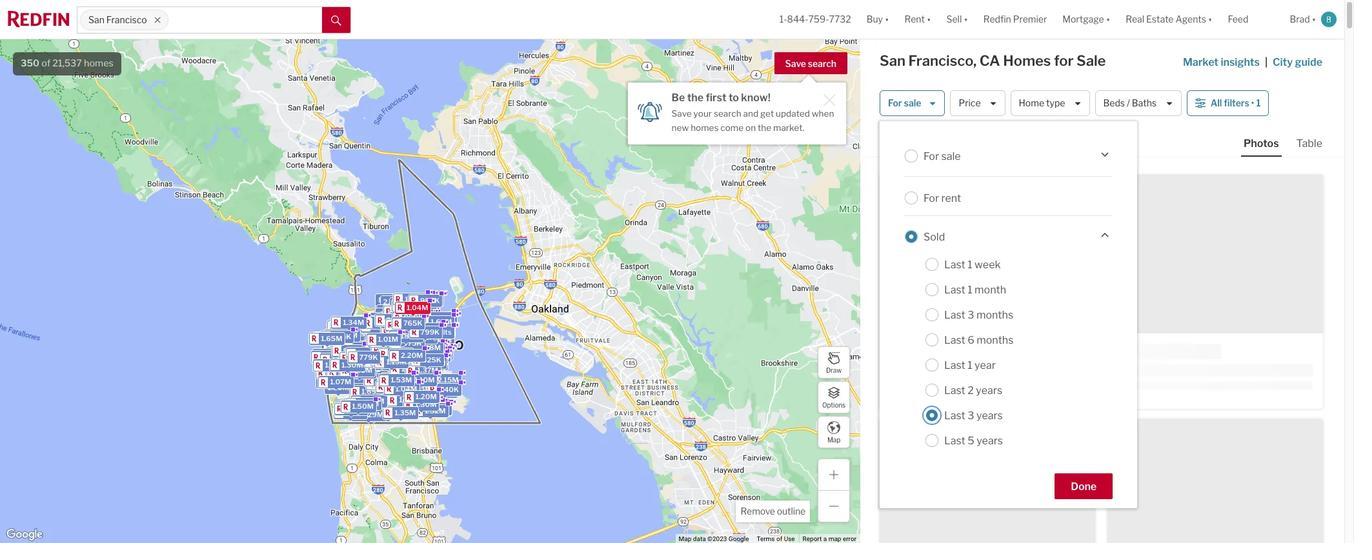 Task type: locate. For each thing, give the bounding box(es) containing it.
0 vertical spatial for sale
[[888, 98, 921, 109]]

▾ right sell
[[964, 14, 968, 25]]

21,537 down for sale button
[[880, 135, 910, 145]]

1.99m up 2.92m
[[412, 298, 434, 307]]

2.29m
[[335, 331, 357, 340], [364, 376, 386, 385]]

2.23m
[[414, 305, 436, 314]]

last for last 6 months
[[944, 334, 966, 346]]

1 horizontal spatial 1.69m
[[430, 317, 452, 326]]

650k
[[406, 309, 426, 318], [397, 321, 416, 330]]

▾ right brad
[[1312, 14, 1316, 25]]

0 horizontal spatial 1.47m
[[352, 402, 373, 411]]

1.03m down the 2.44m
[[422, 349, 444, 358]]

of left use
[[777, 536, 783, 543]]

the inside save your search and get updated when new homes come on the market.
[[758, 122, 772, 133]]

the right on
[[758, 122, 772, 133]]

1.99m up 2.01m
[[331, 355, 353, 364]]

0 horizontal spatial sale
[[904, 98, 921, 109]]

terms
[[757, 536, 775, 543]]

0 horizontal spatial 1.61m
[[386, 379, 406, 388]]

for sale up for rent at the top right
[[924, 150, 961, 162]]

sale down francisco,
[[904, 98, 921, 109]]

0 horizontal spatial 1.99m
[[331, 355, 353, 364]]

2.21m
[[426, 321, 446, 330]]

525k up the 1.37m
[[422, 355, 441, 364]]

sale inside button
[[904, 98, 921, 109]]

1.70m up the 2.04m
[[339, 366, 360, 375]]

1 vertical spatial 1.17m
[[421, 403, 440, 412]]

1 vertical spatial 1.33m
[[387, 382, 408, 391]]

redfin premier button
[[976, 0, 1055, 39]]

0 vertical spatial months
[[977, 309, 1014, 321]]

0 vertical spatial 1.29m
[[409, 306, 430, 315]]

map inside button
[[828, 436, 841, 444]]

3.20m
[[361, 380, 384, 389]]

765k
[[403, 319, 422, 328]]

515k
[[430, 377, 448, 386]]

the right be
[[687, 92, 704, 104]]

1.61m
[[424, 355, 444, 364], [386, 379, 406, 388]]

1 vertical spatial 2.15m
[[437, 375, 458, 384]]

1.30m
[[407, 300, 428, 309], [346, 329, 367, 338], [387, 348, 409, 357], [321, 350, 342, 359], [424, 354, 445, 363], [423, 358, 444, 367], [341, 360, 363, 369], [400, 375, 421, 384], [391, 386, 412, 395], [357, 399, 379, 408], [415, 400, 436, 409]]

3.50m
[[337, 318, 360, 327]]

0 vertical spatial 735k
[[429, 318, 448, 327]]

1.29m down 928k
[[362, 410, 383, 419]]

1 left month
[[968, 284, 973, 296]]

0 horizontal spatial 3 units
[[319, 377, 343, 386]]

0 vertical spatial 1.09m
[[419, 296, 440, 305]]

for sale
[[888, 98, 921, 109], [924, 150, 961, 162]]

1.37m
[[417, 366, 438, 375]]

1 vertical spatial 1.06m
[[363, 397, 384, 406]]

1 vertical spatial years
[[977, 410, 1003, 422]]

user photo image
[[1321, 12, 1337, 27]]

1.32m
[[420, 350, 441, 359]]

0 vertical spatial 1.40m
[[408, 328, 430, 337]]

1 horizontal spatial 4.00m
[[384, 305, 407, 314]]

1 vertical spatial 650k
[[397, 321, 416, 330]]

1 horizontal spatial sale
[[942, 150, 961, 162]]

search up come
[[714, 108, 741, 119]]

5 last from the top
[[944, 359, 966, 372]]

570k
[[410, 326, 429, 335]]

1 horizontal spatial search
[[808, 58, 837, 69]]

0 horizontal spatial 4.00m
[[348, 320, 371, 329]]

1.39m
[[392, 299, 414, 308], [381, 336, 402, 345], [334, 345, 355, 354]]

0 vertical spatial search
[[808, 58, 837, 69]]

350 of 21,537 homes
[[21, 57, 114, 69]]

0 horizontal spatial 1.07m
[[330, 377, 351, 386]]

2.83m
[[355, 320, 378, 329]]

1.26m
[[407, 352, 428, 361], [374, 398, 395, 407]]

report a map error
[[803, 536, 857, 543]]

0 horizontal spatial homes
[[84, 57, 114, 69]]

0 horizontal spatial 1.26m
[[374, 398, 395, 407]]

4 ▾ from the left
[[1106, 14, 1110, 25]]

1.03m down 2.83m
[[355, 333, 377, 342]]

7.20m
[[371, 314, 393, 323]]

1 vertical spatial 3.75m
[[381, 359, 403, 368]]

last for last 2 years
[[944, 384, 966, 397]]

last down last 2 years
[[944, 410, 966, 422]]

1 vertical spatial 1.70m
[[339, 366, 360, 375]]

1.46m
[[393, 374, 414, 383]]

2.00m up 4.25m
[[353, 367, 376, 376]]

0 vertical spatial 2.40m
[[409, 310, 432, 319]]

▾ right buy
[[885, 14, 889, 25]]

1.09m up 2.23m
[[419, 296, 440, 305]]

1.65m
[[355, 317, 377, 326], [399, 328, 420, 337], [321, 334, 342, 343], [372, 340, 393, 349], [372, 364, 393, 373]]

1.18m up 665k
[[420, 343, 441, 352]]

5 ▾ from the left
[[1208, 14, 1213, 25]]

2.36m
[[392, 373, 415, 382]]

1.44m up 665k
[[422, 345, 444, 354]]

1.25m
[[395, 307, 416, 316], [400, 311, 421, 320], [323, 352, 344, 361], [424, 359, 445, 368]]

years down the year
[[976, 384, 1003, 397]]

last 3 years
[[944, 410, 1003, 422]]

979k
[[433, 313, 452, 322]]

2.29m down 3.50m
[[335, 331, 357, 340]]

935k
[[323, 352, 342, 361]]

1 vertical spatial 875k
[[358, 349, 377, 358]]

be the first to know! dialog
[[628, 75, 846, 144]]

2 vertical spatial years
[[977, 435, 1003, 447]]

2.29m down 2.10m
[[364, 376, 386, 385]]

submit search image
[[331, 15, 341, 26]]

0 vertical spatial 1.07m
[[421, 325, 442, 334]]

months for last 6 months
[[977, 334, 1014, 346]]

sell
[[947, 14, 962, 25]]

1 horizontal spatial 525k
[[422, 355, 441, 364]]

dialog containing for sale
[[880, 121, 1137, 509]]

1 vertical spatial 2.30m
[[387, 345, 409, 354]]

all filters • 1 button
[[1187, 90, 1269, 116]]

1 vertical spatial 2.29m
[[364, 376, 386, 385]]

map down options
[[828, 436, 841, 444]]

last
[[944, 259, 966, 271], [944, 284, 966, 296], [944, 309, 966, 321], [944, 334, 966, 346], [944, 359, 966, 372], [944, 384, 966, 397], [944, 410, 966, 422], [944, 435, 966, 447]]

3.00m
[[386, 353, 409, 362]]

months
[[977, 309, 1014, 321], [977, 334, 1014, 346]]

map left data
[[679, 536, 692, 543]]

1.47m
[[411, 310, 432, 319], [352, 402, 373, 411]]

880k down 8.72m
[[376, 315, 396, 324]]

3.85m
[[394, 352, 416, 361]]

4.00m
[[384, 305, 407, 314], [348, 320, 371, 329]]

525k up 2.17m
[[332, 332, 351, 341]]

1 for month
[[968, 284, 973, 296]]

0 vertical spatial 1.39m
[[392, 299, 414, 308]]

▾ right agents
[[1208, 14, 1213, 25]]

2 units
[[403, 303, 427, 312], [399, 309, 422, 318], [410, 313, 434, 322], [430, 317, 454, 326], [428, 327, 452, 336], [428, 328, 451, 337], [400, 328, 423, 337], [421, 333, 445, 342], [419, 344, 443, 353]]

last left the year
[[944, 359, 966, 372]]

1.71m
[[395, 329, 414, 338], [354, 344, 374, 353], [384, 359, 404, 368]]

search inside save your search and get updated when new homes come on the market.
[[714, 108, 741, 119]]

san left the francisco
[[88, 14, 104, 25]]

1.09m down 945k
[[417, 383, 439, 392]]

filters
[[1224, 98, 1250, 109]]

san for san francisco
[[88, 14, 104, 25]]

1 vertical spatial 1.09m
[[417, 383, 439, 392]]

buy
[[867, 14, 883, 25]]

1.70m up 2.46m
[[381, 330, 402, 339]]

1.15m
[[338, 365, 358, 374]]

1 left the year
[[968, 359, 973, 372]]

▾ right rent
[[927, 14, 931, 25]]

1.20m
[[404, 295, 426, 304], [402, 303, 423, 312], [363, 324, 384, 333], [401, 331, 422, 340], [409, 347, 431, 356], [381, 373, 403, 382], [415, 392, 436, 401], [391, 393, 412, 402], [428, 405, 449, 414]]

1.52m down 460k
[[408, 396, 429, 405]]

1 vertical spatial 1.71m
[[354, 344, 374, 353]]

done button
[[1055, 474, 1113, 500]]

2.00m down the 2.44m
[[427, 349, 450, 358]]

1 for week
[[968, 259, 973, 271]]

338k
[[428, 375, 447, 384]]

1 horizontal spatial 975k
[[403, 339, 423, 348]]

1 vertical spatial 1.26m
[[374, 398, 395, 407]]

460k
[[415, 381, 435, 390]]

3 last from the top
[[944, 309, 966, 321]]

0 horizontal spatial search
[[714, 108, 741, 119]]

1.44m up 2.01m
[[336, 351, 357, 360]]

682k
[[400, 314, 419, 324]]

0 vertical spatial 2.29m
[[335, 331, 357, 340]]

1.33m
[[380, 317, 401, 326], [387, 382, 408, 391]]

1.02m
[[394, 359, 416, 368]]

and
[[743, 108, 759, 119]]

1 vertical spatial 575k
[[430, 381, 449, 390]]

1 horizontal spatial 1.21m
[[422, 359, 442, 368]]

1 vertical spatial save
[[672, 108, 692, 119]]

1 left week at the top right of the page
[[968, 259, 973, 271]]

search down 759-
[[808, 58, 837, 69]]

last up last 1 month
[[944, 259, 966, 271]]

625k
[[403, 332, 423, 341]]

2 last from the top
[[944, 284, 966, 296]]

0 vertical spatial 1.34m
[[343, 318, 364, 327]]

0 vertical spatial san
[[88, 14, 104, 25]]

0 horizontal spatial map
[[679, 536, 692, 543]]

0 vertical spatial 2.15m
[[376, 335, 397, 344]]

1-
[[780, 14, 787, 25]]

5
[[968, 435, 975, 447]]

1 horizontal spatial 1.47m
[[411, 310, 432, 319]]

▾ inside real estate agents ▾ link
[[1208, 14, 1213, 25]]

3.13m
[[399, 340, 420, 349]]

4 last from the top
[[944, 334, 966, 346]]

last left 6
[[944, 334, 966, 346]]

1.99m
[[412, 298, 434, 307], [331, 355, 353, 364]]

790k
[[357, 398, 377, 407]]

1 vertical spatial 1.39m
[[381, 336, 402, 345]]

1.41m down 4.59m
[[378, 318, 399, 327]]

0 vertical spatial 925k
[[377, 313, 396, 323]]

for sale down francisco,
[[888, 98, 921, 109]]

880k up 8.72m
[[378, 295, 398, 304]]

0 horizontal spatial 21,537
[[52, 57, 82, 69]]

940k
[[439, 385, 459, 394]]

3 units down 2.01m
[[319, 377, 343, 386]]

1.03m down 1.42m
[[363, 409, 385, 418]]

3 units up 731k
[[430, 316, 454, 325]]

0 horizontal spatial 2.75m
[[342, 320, 364, 329]]

1.61m down 750k
[[386, 379, 406, 388]]

3 down 935k
[[319, 377, 323, 386]]

2
[[403, 303, 408, 312], [399, 309, 403, 318], [410, 313, 414, 322], [430, 317, 435, 326], [428, 327, 433, 336], [428, 328, 432, 337], [400, 328, 404, 337], [421, 333, 426, 342], [419, 344, 424, 353], [968, 384, 974, 397]]

1.34m down 2.10m
[[376, 372, 397, 381]]

1 right •
[[1256, 98, 1261, 109]]

redfin premier
[[984, 14, 1047, 25]]

map data ©2023 google
[[679, 536, 749, 543]]

1.41m down the 2.44m
[[428, 351, 448, 360]]

1.21m
[[422, 359, 442, 368], [332, 368, 351, 377]]

last down last 1 month
[[944, 309, 966, 321]]

0 horizontal spatial 875k
[[358, 349, 377, 358]]

map for map
[[828, 436, 841, 444]]

market insights link
[[1183, 42, 1260, 70]]

3.75m
[[383, 344, 405, 353], [381, 359, 403, 368]]

sale
[[1077, 52, 1106, 69]]

21,537 right 350
[[52, 57, 82, 69]]

710k
[[413, 295, 431, 304]]

▾ inside rent ▾ dropdown button
[[927, 14, 931, 25]]

1 vertical spatial 1.04m
[[395, 384, 417, 393]]

6 last from the top
[[944, 384, 966, 397]]

last for last 1 month
[[944, 284, 966, 296]]

1.78m
[[392, 327, 413, 336]]

1 vertical spatial of
[[777, 536, 783, 543]]

1 horizontal spatial 575k
[[430, 381, 449, 390]]

sale up rent
[[942, 150, 961, 162]]

1 horizontal spatial map
[[828, 436, 841, 444]]

months right 6
[[977, 334, 1014, 346]]

draw
[[826, 366, 842, 374]]

1.34m
[[343, 318, 364, 327], [376, 372, 397, 381]]

1.52m down the 610k
[[424, 406, 445, 415]]

1 ▾ from the left
[[885, 14, 889, 25]]

1 vertical spatial 3 units
[[319, 377, 343, 386]]

san down buy ▾ dropdown button at the right
[[880, 52, 906, 69]]

▾ for buy ▾
[[885, 14, 889, 25]]

1.29m down 710k
[[409, 306, 430, 315]]

0 horizontal spatial of
[[42, 57, 50, 69]]

last down last 1 week
[[944, 284, 966, 296]]

0 horizontal spatial 975k
[[379, 351, 398, 360]]

save up new
[[672, 108, 692, 119]]

dialog
[[880, 121, 1137, 509]]

875k down 2.68m
[[358, 349, 377, 358]]

save inside button
[[785, 58, 806, 69]]

of for terms
[[777, 536, 783, 543]]

options
[[822, 401, 846, 409]]

save
[[785, 58, 806, 69], [672, 108, 692, 119]]

of right 350
[[42, 57, 50, 69]]

None search field
[[168, 7, 322, 33]]

of for 350
[[42, 57, 50, 69]]

1 horizontal spatial 1.26m
[[407, 352, 428, 361]]

0 horizontal spatial 2.00m
[[353, 367, 376, 376]]

last for last 3 years
[[944, 410, 966, 422]]

save inside save your search and get updated when new homes come on the market.
[[672, 108, 692, 119]]

map region
[[0, 0, 978, 544]]

be the first to know!
[[672, 92, 771, 104]]

▾ inside buy ▾ dropdown button
[[885, 14, 889, 25]]

for sale inside button
[[888, 98, 921, 109]]

▾ right the mortgage
[[1106, 14, 1110, 25]]

to
[[729, 92, 739, 104]]

1 vertical spatial 2.20m
[[401, 351, 423, 360]]

last down last 1 year
[[944, 384, 966, 397]]

san for san francisco, ca homes for sale
[[880, 52, 906, 69]]

1 horizontal spatial 1.34m
[[376, 372, 397, 381]]

months for last 3 months
[[977, 309, 1014, 321]]

950k
[[404, 313, 423, 322], [422, 323, 442, 332], [355, 399, 375, 408]]

1 vertical spatial 4.00m
[[348, 320, 371, 329]]

1.18m down 688k
[[403, 346, 424, 355]]

save down 844- on the top
[[785, 58, 806, 69]]

2 ▾ from the left
[[927, 14, 931, 25]]

2.40m
[[409, 310, 432, 319], [402, 367, 425, 376]]

▾ inside mortgage ▾ dropdown button
[[1106, 14, 1110, 25]]

price button
[[951, 90, 1005, 116]]

homes down the your
[[691, 122, 719, 133]]

1 vertical spatial san
[[880, 52, 906, 69]]

the
[[687, 92, 704, 104], [758, 122, 772, 133]]

1.61m up the 1.37m
[[424, 355, 444, 364]]

homes down san francisco
[[84, 57, 114, 69]]

875k up 755k
[[416, 333, 435, 342]]

1.34m left 5.95m
[[343, 318, 364, 327]]

975k
[[403, 339, 423, 348], [379, 351, 398, 360]]

6 ▾ from the left
[[1312, 14, 1316, 25]]

years up the last 5 years
[[977, 410, 1003, 422]]

3 up 6
[[968, 309, 974, 321]]

last left 5
[[944, 435, 966, 447]]

3 ▾ from the left
[[964, 14, 968, 25]]

0 horizontal spatial 1.17m
[[395, 342, 415, 351]]

▾ inside sell ▾ dropdown button
[[964, 14, 968, 25]]

0 vertical spatial 980k
[[398, 348, 418, 357]]

8 last from the top
[[944, 435, 966, 447]]

1 horizontal spatial for sale
[[924, 150, 961, 162]]

1.41m down 17.6m on the left bottom
[[372, 322, 392, 331]]

0 horizontal spatial 850k
[[377, 402, 396, 411]]

remove san francisco image
[[153, 16, 161, 24]]

sell ▾ button
[[939, 0, 976, 39]]

755k
[[420, 342, 439, 351]]

1.55m
[[377, 311, 398, 320], [426, 324, 448, 333], [338, 332, 359, 342]]

0 vertical spatial years
[[976, 384, 1003, 397]]

months down month
[[977, 309, 1014, 321]]

2.10m
[[372, 362, 393, 371]]

done
[[1071, 481, 1097, 493]]

draw button
[[818, 347, 850, 379]]

1 horizontal spatial 1.17m
[[421, 403, 440, 412]]

years right 5
[[977, 435, 1003, 447]]

2.15m
[[376, 335, 397, 344], [437, 375, 458, 384]]

1 vertical spatial for sale
[[924, 150, 961, 162]]

map
[[828, 436, 841, 444], [679, 536, 692, 543]]

rent
[[942, 192, 961, 204]]

1 horizontal spatial 1.70m
[[381, 330, 402, 339]]

855k
[[382, 355, 401, 365]]

1 last from the top
[[944, 259, 966, 271]]

7 last from the top
[[944, 410, 966, 422]]

0 vertical spatial 900k
[[416, 349, 435, 358]]

0 vertical spatial save
[[785, 58, 806, 69]]

sell ▾
[[947, 14, 968, 25]]

1.22m
[[392, 317, 413, 326], [386, 336, 406, 345], [351, 353, 372, 362], [420, 379, 441, 388]]

1 vertical spatial map
[[679, 536, 692, 543]]



Task type: describe. For each thing, give the bounding box(es) containing it.
your
[[694, 108, 712, 119]]

years for last 5 years
[[977, 435, 1003, 447]]

0 vertical spatial 4.00m
[[384, 305, 407, 314]]

0 horizontal spatial 575k
[[403, 339, 422, 348]]

0 vertical spatial 1.26m
[[407, 352, 428, 361]]

4.68m
[[387, 357, 409, 366]]

300k
[[372, 397, 392, 407]]

2.01m
[[333, 364, 354, 373]]

938k
[[393, 354, 412, 363]]

1 vertical spatial 725k
[[387, 397, 406, 406]]

0 vertical spatial 650k
[[406, 309, 426, 318]]

2.02m
[[357, 349, 379, 358]]

0 vertical spatial 875k
[[416, 333, 435, 342]]

1.01m
[[378, 335, 398, 344]]

805k
[[421, 330, 441, 339]]

rent
[[905, 14, 925, 25]]

18.4k
[[400, 332, 420, 341]]

market
[[1183, 56, 1219, 68]]

2 vertical spatial 1.04m
[[373, 404, 395, 413]]

0 horizontal spatial 1.70m
[[339, 366, 360, 375]]

2.05m
[[378, 300, 400, 309]]

3.70m
[[396, 332, 418, 341]]

data
[[693, 536, 706, 543]]

0 horizontal spatial the
[[687, 92, 704, 104]]

feed button
[[1220, 0, 1282, 39]]

1 horizontal spatial 2.00m
[[427, 349, 450, 358]]

1 horizontal spatial 2.75m
[[374, 318, 396, 327]]

all
[[1211, 98, 1222, 109]]

1 horizontal spatial 2.20m
[[401, 351, 423, 360]]

1 vertical spatial 2.00m
[[353, 367, 376, 376]]

last for last 1 week
[[944, 259, 966, 271]]

2 vertical spatial 1.71m
[[384, 359, 404, 368]]

sale inside dialog
[[942, 150, 961, 162]]

for sale button
[[880, 90, 945, 116]]

a
[[824, 536, 827, 543]]

968k
[[383, 345, 402, 354]]

2.04m
[[346, 375, 368, 384]]

0 vertical spatial 1.47m
[[411, 310, 432, 319]]

0 horizontal spatial 2.20m
[[338, 322, 361, 331]]

0 vertical spatial 725k
[[386, 351, 405, 360]]

sell ▾ button
[[947, 0, 968, 39]]

map button
[[818, 416, 850, 449]]

table
[[1297, 137, 1323, 150]]

last 2 years
[[944, 384, 1003, 397]]

last for last 3 months
[[944, 309, 966, 321]]

0 horizontal spatial 1.29m
[[362, 410, 383, 419]]

city guide link
[[1273, 55, 1325, 70]]

1.60m
[[341, 327, 363, 336]]

mortgage ▾ button
[[1063, 0, 1110, 39]]

1 horizontal spatial 1.55m
[[377, 311, 398, 320]]

0 vertical spatial 525k
[[332, 332, 351, 341]]

1 horizontal spatial 2.29m
[[364, 376, 386, 385]]

save search
[[785, 58, 837, 69]]

▾ for rent ▾
[[927, 14, 931, 25]]

3 up 731k
[[430, 316, 435, 325]]

years for last 3 years
[[977, 410, 1003, 422]]

buy ▾
[[867, 14, 889, 25]]

0 vertical spatial 1.71m
[[395, 329, 414, 338]]

0 horizontal spatial 1.34m
[[343, 318, 364, 327]]

2.44m
[[429, 335, 452, 344]]

when
[[812, 108, 834, 119]]

2 inside dialog
[[968, 384, 974, 397]]

700k
[[426, 382, 446, 391]]

2 vertical spatial for
[[924, 192, 939, 204]]

592k
[[385, 405, 405, 414]]

years for last 2 years
[[976, 384, 1003, 397]]

1 vertical spatial 1.40m
[[410, 373, 431, 382]]

week
[[975, 259, 1001, 271]]

0 horizontal spatial 1.00m
[[385, 307, 407, 316]]

1.62m
[[425, 351, 446, 360]]

0 vertical spatial 21,537
[[52, 57, 82, 69]]

1 vertical spatial 880k
[[376, 315, 396, 324]]

915k
[[430, 316, 449, 325]]

1 horizontal spatial 1.44m
[[422, 345, 444, 354]]

846k
[[345, 408, 365, 417]]

985k
[[420, 296, 439, 305]]

▾ for brad ▾
[[1312, 14, 1316, 25]]

0 horizontal spatial 820k
[[399, 324, 419, 333]]

homes inside save your search and get updated when new homes come on the market.
[[691, 122, 719, 133]]

999k
[[388, 317, 408, 326]]

francisco
[[106, 14, 147, 25]]

1 horizontal spatial 3 units
[[430, 316, 454, 325]]

feed
[[1228, 14, 1249, 25]]

945k
[[415, 370, 435, 379]]

1 vertical spatial 1.53m
[[390, 376, 412, 385]]

2.92m
[[407, 310, 429, 319]]

price
[[959, 98, 981, 109]]

1 vertical spatial 1.75m
[[356, 360, 377, 369]]

1 vertical spatial for
[[924, 150, 939, 162]]

month
[[975, 284, 1006, 296]]

1.94m
[[381, 360, 402, 369]]

1 vertical spatial 975k
[[379, 351, 398, 360]]

4.60m
[[393, 307, 416, 316]]

0 vertical spatial 1.69m
[[430, 317, 452, 326]]

7732
[[829, 14, 851, 25]]

brad ▾
[[1290, 14, 1316, 25]]

2 horizontal spatial 1.55m
[[426, 324, 448, 333]]

map for map data ©2023 google
[[679, 536, 692, 543]]

1 horizontal spatial 850k
[[426, 400, 446, 409]]

1 vertical spatial 1.61m
[[386, 379, 406, 388]]

1 vertical spatial 1.07m
[[330, 377, 351, 386]]

0 vertical spatial 950k
[[404, 313, 423, 322]]

be
[[672, 92, 685, 104]]

8.72m
[[379, 306, 401, 315]]

insights
[[1221, 56, 1260, 68]]

beds
[[1104, 98, 1125, 109]]

1 vertical spatial 980k
[[429, 405, 449, 414]]

1.68m
[[375, 357, 397, 366]]

0 vertical spatial 1.04m
[[406, 303, 428, 312]]

0 vertical spatial 1.53m
[[381, 302, 403, 311]]

1 vertical spatial 1.03m
[[422, 349, 444, 358]]

0 vertical spatial 2.30m
[[404, 309, 427, 318]]

960k
[[404, 305, 424, 314]]

last for last 1 year
[[944, 359, 966, 372]]

rent ▾
[[905, 14, 931, 25]]

0 vertical spatial 1.27m
[[379, 311, 400, 320]]

all filters • 1
[[1211, 98, 1261, 109]]

save for save search
[[785, 58, 806, 69]]

1 vertical spatial 1.27m
[[362, 397, 383, 406]]

save your search and get updated when new homes come on the market.
[[672, 108, 834, 133]]

1 vertical spatial 800k
[[407, 326, 427, 336]]

0 vertical spatial 800k
[[411, 299, 431, 308]]

0 horizontal spatial 1.44m
[[336, 351, 357, 360]]

1.57m
[[388, 341, 409, 350]]

844-
[[787, 14, 809, 25]]

real estate agents ▾ button
[[1118, 0, 1220, 39]]

terms of use
[[757, 536, 795, 543]]

mortgage ▾
[[1063, 14, 1110, 25]]

report a map error link
[[803, 536, 857, 543]]

know!
[[741, 92, 771, 104]]

0 vertical spatial 1.33m
[[380, 317, 401, 326]]

4.75m
[[377, 344, 399, 353]]

1 vertical spatial 1.52m
[[424, 406, 445, 415]]

1 vertical spatial 1.85m
[[425, 348, 446, 357]]

1.38m
[[364, 320, 385, 329]]

0 horizontal spatial 980k
[[398, 348, 418, 357]]

save for save your search and get updated when new homes come on the market.
[[672, 108, 692, 119]]

|
[[1265, 56, 1268, 68]]

2 vertical spatial 1.03m
[[363, 409, 385, 418]]

0 horizontal spatial 1.55m
[[338, 332, 359, 342]]

/
[[1127, 98, 1130, 109]]

0 vertical spatial 1.75m
[[392, 315, 413, 324]]

▾ for mortgage ▾
[[1106, 14, 1110, 25]]

year
[[975, 359, 996, 372]]

1.92m
[[350, 402, 372, 411]]

0 vertical spatial 975k
[[403, 339, 423, 348]]

1 horizontal spatial 1.07m
[[421, 325, 442, 334]]

0 vertical spatial 1.17m
[[395, 342, 415, 351]]

2 vertical spatial 950k
[[355, 399, 375, 408]]

▾ for sell ▾
[[964, 14, 968, 25]]

last for last 5 years
[[944, 435, 966, 447]]

0 vertical spatial 1.95m
[[361, 356, 382, 365]]

1 inside button
[[1256, 98, 1261, 109]]

0 horizontal spatial 2.29m
[[335, 331, 357, 340]]

888k
[[386, 340, 406, 349]]

1 vertical spatial 1.47m
[[352, 402, 373, 411]]

market insights | city guide
[[1183, 56, 1323, 68]]

3 up 5
[[968, 410, 974, 422]]

1 horizontal spatial 2.15m
[[437, 375, 458, 384]]

2 vertical spatial 2.30m
[[373, 370, 395, 379]]

estate
[[1147, 14, 1174, 25]]

1 vertical spatial 1.99m
[[331, 355, 353, 364]]

ca
[[980, 52, 1000, 69]]

0 vertical spatial 3.75m
[[383, 344, 405, 353]]

san francisco, ca homes for sale
[[880, 52, 1106, 69]]

1 vertical spatial 735k
[[416, 377, 435, 386]]

1 horizontal spatial 1.95m
[[411, 366, 432, 375]]

1 vertical spatial 2.40m
[[402, 367, 425, 376]]

google image
[[3, 527, 46, 544]]

0 vertical spatial 1.52m
[[408, 396, 429, 405]]

redfin
[[984, 14, 1011, 25]]

1 horizontal spatial 1.61m
[[424, 355, 444, 364]]

beds / baths button
[[1095, 90, 1182, 116]]

new
[[672, 122, 689, 133]]

1 vertical spatial 525k
[[422, 355, 441, 364]]

695k
[[316, 334, 335, 343]]

1.48m down 1.79m
[[326, 359, 347, 368]]

search inside button
[[808, 58, 837, 69]]

1 for year
[[968, 359, 973, 372]]

for inside button
[[888, 98, 902, 109]]

last 1 week
[[944, 259, 1001, 271]]

1 horizontal spatial 1.00m
[[425, 396, 446, 405]]

2.33m
[[362, 381, 384, 390]]

0 vertical spatial 1.03m
[[355, 333, 377, 342]]

1.48m up the 2.04m
[[339, 363, 360, 372]]

market.
[[773, 122, 805, 133]]



Task type: vqa. For each thing, say whether or not it's contained in the screenshot.
the bottom 925K
yes



